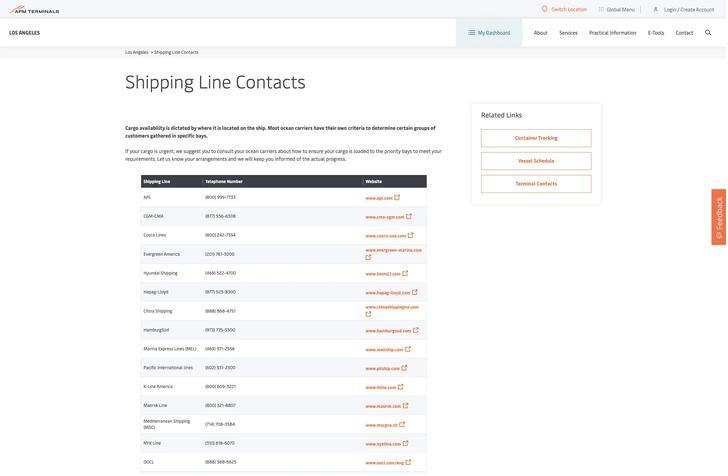 Task type: locate. For each thing, give the bounding box(es) containing it.
certain
[[397, 125, 413, 131]]

carriers up keep
[[260, 148, 277, 155]]

(800) for (800) 242-7354
[[205, 232, 216, 238]]

cargo
[[141, 148, 153, 155], [336, 148, 348, 155]]

1 horizontal spatial los angeles link
[[125, 49, 148, 55]]

1 vertical spatial lines
[[174, 346, 184, 352]]

2 (888) from the top
[[205, 460, 216, 466]]

(800) left 999-
[[205, 195, 216, 200]]

how
[[292, 148, 302, 155]]

by
[[191, 125, 197, 131]]

3584
[[225, 422, 235, 428]]

(877) left 523- on the bottom
[[205, 289, 215, 295]]

2 (800) from the top
[[205, 232, 216, 238]]

terminal contacts link
[[482, 175, 592, 193]]

0 horizontal spatial los angeles link
[[9, 29, 40, 36]]

you up arrangements
[[202, 148, 210, 155]]

0 horizontal spatial we
[[176, 148, 182, 155]]

www.kline.com
[[366, 385, 396, 391]]

to up arrangements
[[211, 148, 216, 155]]

0 vertical spatial we
[[176, 148, 182, 155]]

1 (888) from the top
[[205, 308, 216, 314]]

1 vertical spatial carriers
[[260, 148, 277, 155]]

(800) left the '321-'
[[205, 403, 216, 409]]

0 vertical spatial ocean
[[281, 125, 294, 131]]

cargo up requirements.
[[141, 148, 153, 155]]

www.cosco-
[[366, 233, 390, 239]]

3000
[[224, 251, 235, 257]]

1 vertical spatial (877)
[[205, 289, 215, 295]]

global
[[607, 6, 621, 13]]

775-
[[216, 327, 225, 333]]

6625
[[227, 460, 237, 466]]

tools
[[653, 29, 665, 36]]

menu
[[623, 6, 635, 13]]

0 vertical spatial contacts
[[181, 49, 199, 55]]

cgm-
[[144, 213, 155, 219]]

1 cargo from the left
[[141, 148, 153, 155]]

1 horizontal spatial we
[[238, 155, 244, 162]]

lines left '(mel)'
[[174, 346, 184, 352]]

shipping right "hyundai"
[[161, 270, 178, 276]]

availability
[[140, 125, 165, 131]]

switch location button
[[542, 6, 587, 12]]

customers
[[125, 132, 149, 139]]

ocean up will at the top of page
[[246, 148, 259, 155]]

1 horizontal spatial ocean
[[281, 125, 294, 131]]

my dashboard button
[[469, 19, 510, 46]]

ocean right the most
[[281, 125, 294, 131]]

4 (800) from the top
[[205, 403, 216, 409]]

1 horizontal spatial the
[[303, 155, 310, 162]]

www.nykline.com
[[366, 442, 401, 447]]

progress.
[[326, 155, 346, 162]]

0 horizontal spatial you
[[202, 148, 210, 155]]

1 (469) from the top
[[205, 270, 216, 276]]

lloyd.com
[[391, 290, 411, 296]]

we left will at the top of page
[[238, 155, 244, 162]]

(800) 609-3221
[[205, 384, 236, 390]]

location
[[568, 6, 587, 12]]

lines
[[184, 365, 193, 371]]

(800) for (800) 999-7733
[[205, 195, 216, 200]]

create
[[681, 6, 696, 13]]

(469) 522-4700
[[205, 270, 236, 276]]

1 vertical spatial (469)
[[205, 346, 216, 352]]

1 horizontal spatial carriers
[[295, 125, 313, 131]]

(877) for (877) 523-8300
[[205, 289, 215, 295]]

shipping right >
[[154, 49, 171, 55]]

about
[[535, 29, 548, 36]]

you right keep
[[266, 155, 274, 162]]

angeles for los angeles
[[19, 29, 40, 36]]

hapag-
[[144, 289, 158, 295]]

(469) 371-2556
[[205, 346, 235, 352]]

1 horizontal spatial angeles
[[133, 49, 148, 55]]

0 horizontal spatial of
[[297, 155, 301, 162]]

shipping inside mediterranean shipping (msc)
[[173, 419, 190, 425]]

1 horizontal spatial cargo
[[336, 148, 348, 155]]

0 horizontal spatial angeles
[[19, 29, 40, 36]]

1 vertical spatial of
[[297, 155, 301, 162]]

0 vertical spatial (888)
[[205, 308, 216, 314]]

the
[[247, 125, 255, 131], [376, 148, 384, 155], [303, 155, 310, 162]]

0 vertical spatial the
[[247, 125, 255, 131]]

1 vertical spatial (888)
[[205, 460, 216, 466]]

2 vertical spatial contacts
[[537, 180, 557, 187]]

0 vertical spatial angeles
[[19, 29, 40, 36]]

number
[[227, 179, 243, 185]]

0 horizontal spatial los
[[9, 29, 18, 36]]

1 horizontal spatial you
[[266, 155, 274, 162]]

0 vertical spatial (877)
[[205, 213, 215, 219]]

telephone
[[205, 179, 226, 185]]

(888) left 868-
[[205, 308, 216, 314]]

of right 'groups'
[[431, 125, 436, 131]]

0 vertical spatial lines
[[156, 232, 166, 238]]

america right evergreen
[[164, 251, 180, 257]]

pacific international lines
[[144, 365, 193, 371]]

we
[[176, 148, 182, 155], [238, 155, 244, 162]]

(469) left 522-
[[205, 270, 216, 276]]

1 vertical spatial ocean
[[246, 148, 259, 155]]

0 horizontal spatial contacts
[[181, 49, 199, 55]]

switch location
[[552, 6, 587, 12]]

on
[[241, 125, 246, 131]]

>
[[151, 49, 153, 55]]

0 vertical spatial los
[[9, 29, 18, 36]]

login
[[665, 6, 677, 13]]

lines right cosco
[[156, 232, 166, 238]]

(877) left 556-
[[205, 213, 215, 219]]

1 (800) from the top
[[205, 195, 216, 200]]

angeles for los angeles > shipping line contacts
[[133, 49, 148, 55]]

(800) for (800) 321-8807
[[205, 403, 216, 409]]

1 vertical spatial angeles
[[133, 49, 148, 55]]

1 horizontal spatial of
[[431, 125, 436, 131]]

(800) left 242-
[[205, 232, 216, 238]]

1 horizontal spatial los
[[125, 49, 132, 55]]

to right loaded
[[370, 148, 375, 155]]

0 vertical spatial los angeles link
[[9, 29, 40, 36]]

(888) left 388-
[[205, 460, 216, 466]]

1 (877) from the top
[[205, 213, 215, 219]]

gathered
[[150, 132, 171, 139]]

account
[[697, 6, 715, 13]]

www.cma-cgm.com
[[366, 214, 405, 220]]

america right k-
[[157, 384, 173, 390]]

cargo up progress.
[[336, 148, 348, 155]]

bays.
[[196, 132, 208, 139]]

k-
[[144, 384, 148, 390]]

vessel schedule
[[519, 157, 555, 164]]

(800) for (800) 609-3221
[[205, 384, 216, 390]]

contact button
[[676, 19, 694, 46]]

www.chinashippingna.com link
[[366, 304, 419, 310]]

the right on
[[247, 125, 255, 131]]

(800) left 609-
[[205, 384, 216, 390]]

have
[[314, 125, 325, 131]]

to right bays
[[413, 148, 418, 155]]

1 vertical spatial los
[[125, 49, 132, 55]]

e-tools button
[[649, 19, 665, 46]]

www.apl.com
[[366, 195, 393, 201]]

1 vertical spatial contacts
[[236, 69, 306, 93]]

1 vertical spatial you
[[266, 155, 274, 162]]

the left priority
[[376, 148, 384, 155]]

is
[[166, 125, 170, 131], [218, 125, 221, 131], [154, 148, 158, 155], [349, 148, 353, 155]]

www.evergreen-
[[366, 247, 399, 253]]

(888) for (888) 388-6625
[[205, 460, 216, 466]]

vessel schedule link
[[482, 152, 592, 170]]

0 vertical spatial of
[[431, 125, 436, 131]]

the left actual on the left of the page
[[303, 155, 310, 162]]

2 vertical spatial the
[[303, 155, 310, 162]]

0 horizontal spatial ocean
[[246, 148, 259, 155]]

shipping
[[154, 49, 171, 55], [125, 69, 194, 93], [144, 179, 161, 185], [161, 270, 178, 276], [155, 308, 172, 314], [173, 419, 190, 425]]

ensure
[[309, 148, 324, 155]]

0 horizontal spatial carriers
[[260, 148, 277, 155]]

loaded
[[354, 148, 369, 155]]

1 vertical spatial we
[[238, 155, 244, 162]]

522-
[[217, 270, 226, 276]]

carriers inside 'if your cargo is urgent, we suggest you to consult your ocean carriers about how to ensure your cargo is loaded to the priority bays to meet your requirements. let us know your arrangements and we will keep you informed of the actual progress.'
[[260, 148, 277, 155]]

you
[[202, 148, 210, 155], [266, 155, 274, 162]]

line for maersk line
[[159, 403, 167, 409]]

1 vertical spatial los angeles link
[[125, 49, 148, 55]]

the inside the cargo availability is dictated by where it is located on the ship. most ocean carriers have their own criteria to determine certain groups of customers gathered in specific bays.
[[247, 125, 255, 131]]

groups
[[414, 125, 430, 131]]

2 (469) from the top
[[205, 346, 216, 352]]

of down how
[[297, 155, 301, 162]]

(800) 242-7354
[[205, 232, 236, 238]]

1 vertical spatial the
[[376, 148, 384, 155]]

mediterranean shipping (msc)
[[144, 419, 190, 431]]

information
[[610, 29, 637, 36]]

your up progress.
[[325, 148, 335, 155]]

www.cma-cgm.com link
[[366, 214, 405, 220]]

if your cargo is urgent, we suggest you to consult your ocean carriers about how to ensure your cargo is loaded to the priority bays to meet your requirements. let us know your arrangements and we will keep you informed of the actual progress.
[[125, 148, 442, 162]]

(469) left 371-
[[205, 346, 216, 352]]

shipping right mediterranean at left bottom
[[173, 419, 190, 425]]

0 vertical spatial carriers
[[295, 125, 313, 131]]

0 horizontal spatial cargo
[[141, 148, 153, 155]]

www.oocl.com/eng link
[[366, 460, 404, 466]]

we up "know"
[[176, 148, 182, 155]]

line for shipping line
[[162, 179, 170, 185]]

0 vertical spatial (469)
[[205, 270, 216, 276]]

your right meet on the top right
[[432, 148, 442, 155]]

(800) 321-8807
[[205, 403, 236, 409]]

e-
[[649, 29, 653, 36]]

of inside the cargo availability is dictated by where it is located on the ship. most ocean carriers have their own criteria to determine certain groups of customers gathered in specific bays.
[[431, 125, 436, 131]]

your
[[130, 148, 140, 155], [235, 148, 244, 155], [325, 148, 335, 155], [432, 148, 442, 155], [185, 155, 195, 162]]

371-
[[217, 346, 225, 352]]

5300
[[225, 327, 235, 333]]

2 (877) from the top
[[205, 289, 215, 295]]

to right criteria
[[366, 125, 371, 131]]

carriers left the "have" at the left top of page
[[295, 125, 313, 131]]

cosco lines
[[144, 232, 166, 238]]

3 (800) from the top
[[205, 384, 216, 390]]

868-
[[217, 308, 227, 314]]

0 horizontal spatial the
[[247, 125, 255, 131]]



Task type: vqa. For each thing, say whether or not it's contained in the screenshot.
of
yes



Task type: describe. For each thing, give the bounding box(es) containing it.
dashboard
[[487, 29, 510, 36]]

is up let
[[154, 148, 158, 155]]

www.nykline.com link
[[366, 442, 401, 447]]

related links
[[482, 110, 522, 120]]

to inside the cargo availability is dictated by where it is located on the ship. most ocean carriers have their own criteria to determine certain groups of customers gathered in specific bays.
[[366, 125, 371, 131]]

evergreen america
[[144, 251, 180, 257]]

0 vertical spatial you
[[202, 148, 210, 155]]

cargo
[[125, 125, 139, 131]]

(714)
[[205, 422, 215, 428]]

(469) for (469) 371-2556
[[205, 346, 216, 352]]

lloyd
[[158, 289, 169, 295]]

los for los angeles
[[9, 29, 18, 36]]

oocl
[[144, 460, 154, 466]]

pacific
[[144, 365, 157, 371]]

your right if
[[130, 148, 140, 155]]

(201)
[[205, 251, 215, 257]]

criteria
[[348, 125, 365, 131]]

is left loaded
[[349, 148, 353, 155]]

my dashboard
[[478, 29, 510, 36]]

keep
[[254, 155, 265, 162]]

/
[[678, 6, 680, 13]]

is right it
[[218, 125, 221, 131]]

container tracking
[[515, 134, 558, 141]]

(msc)
[[144, 425, 155, 431]]

to right how
[[303, 148, 307, 155]]

(602)
[[205, 365, 216, 371]]

los angeles > shipping line contacts
[[125, 49, 199, 55]]

shipping up apl
[[144, 179, 161, 185]]

2 cargo from the left
[[336, 148, 348, 155]]

www.hamburgsud.com
[[366, 328, 411, 334]]

4700
[[226, 270, 236, 276]]

(877) 556-6308
[[205, 213, 236, 219]]

priority
[[385, 148, 401, 155]]

dictated
[[171, 125, 190, 131]]

hapag-lloyd
[[144, 289, 169, 295]]

shipping down los angeles > shipping line contacts
[[125, 69, 194, 93]]

hyundai
[[144, 270, 160, 276]]

carriers inside the cargo availability is dictated by where it is located on the ship. most ocean carriers have their own criteria to determine certain groups of customers gathered in specific bays.
[[295, 125, 313, 131]]

(310) 618-6070
[[205, 441, 235, 447]]

cgm.com
[[387, 214, 405, 220]]

of inside 'if your cargo is urgent, we suggest you to consult your ocean carriers about how to ensure your cargo is loaded to the priority bays to meet your requirements. let us know your arrangements and we will keep you informed of the actual progress.'
[[297, 155, 301, 162]]

login / create account
[[665, 6, 715, 13]]

www.mscgva.ch
[[366, 423, 398, 428]]

www.hapag-lloyd.com link
[[366, 290, 411, 296]]

www.evergreen-marine.com
[[366, 247, 422, 253]]

international
[[158, 365, 183, 371]]

(877) 523-8300
[[205, 289, 236, 295]]

vessel
[[519, 157, 533, 164]]

let
[[157, 155, 164, 162]]

1 vertical spatial america
[[157, 384, 173, 390]]

maersk line
[[144, 403, 167, 409]]

321-
[[217, 403, 226, 409]]

0 vertical spatial america
[[164, 251, 180, 257]]

your up 'and'
[[235, 148, 244, 155]]

maersk
[[144, 403, 158, 409]]

www.evergreen-marine.com link
[[366, 247, 422, 253]]

cma
[[155, 213, 164, 219]]

china
[[144, 308, 154, 314]]

761-
[[216, 251, 224, 257]]

(602) 331-2300
[[205, 365, 236, 371]]

shipping right china
[[155, 308, 172, 314]]

us
[[166, 155, 171, 162]]

609-
[[217, 384, 227, 390]]

www.maersk.com
[[366, 404, 401, 410]]

own
[[338, 125, 347, 131]]

0 horizontal spatial lines
[[156, 232, 166, 238]]

ship.
[[256, 125, 267, 131]]

in
[[172, 132, 176, 139]]

hamburgsüd
[[144, 327, 169, 333]]

arrangements
[[196, 155, 227, 162]]

(877) for (877) 556-6308
[[205, 213, 215, 219]]

2556
[[225, 346, 235, 352]]

meet
[[419, 148, 431, 155]]

line for k-line america
[[148, 384, 156, 390]]

6308
[[225, 213, 236, 219]]

www.hapag-lloyd.com
[[366, 290, 411, 296]]

evergreen
[[144, 251, 163, 257]]

most
[[268, 125, 280, 131]]

los angeles
[[9, 29, 40, 36]]

your down suggest
[[185, 155, 195, 162]]

container tracking link
[[482, 129, 592, 147]]

mediterranean
[[144, 419, 172, 425]]

331-
[[217, 365, 225, 371]]

www.hmm21.com link
[[366, 271, 401, 277]]

specific
[[177, 132, 195, 139]]

contact
[[676, 29, 694, 36]]

523-
[[216, 289, 225, 295]]

(201) 761-3000
[[205, 251, 235, 257]]

(888) for (888) 868-4751
[[205, 308, 216, 314]]

practical information button
[[590, 19, 637, 46]]

urgent,
[[159, 148, 175, 155]]

www.apl.com link
[[366, 195, 393, 201]]

(800) 999-7733
[[205, 195, 236, 200]]

los for los angeles > shipping line contacts
[[125, 49, 132, 55]]

1 horizontal spatial contacts
[[236, 69, 306, 93]]

2 horizontal spatial the
[[376, 148, 384, 155]]

7733
[[226, 195, 236, 200]]

ocean inside 'if your cargo is urgent, we suggest you to consult your ocean carriers about how to ensure your cargo is loaded to the priority bays to meet your requirements. let us know your arrangements and we will keep you informed of the actual progress.'
[[246, 148, 259, 155]]

cgm-cma
[[144, 213, 164, 219]]

apl
[[144, 195, 151, 200]]

2 horizontal spatial contacts
[[537, 180, 557, 187]]

nyk line
[[144, 441, 161, 447]]

nyk
[[144, 441, 152, 447]]

(469) for (469) 522-4700
[[205, 270, 216, 276]]

line for nyk line
[[153, 441, 161, 447]]

1 horizontal spatial lines
[[174, 346, 184, 352]]

is up gathered
[[166, 125, 170, 131]]

www.pilship.com
[[366, 366, 400, 372]]

4751
[[227, 308, 236, 314]]

tracking
[[539, 134, 558, 141]]

about button
[[535, 19, 548, 46]]

ocean inside the cargo availability is dictated by where it is located on the ship. most ocean carriers have their own criteria to determine certain groups of customers gathered in specific bays.
[[281, 125, 294, 131]]

line for shipping line contacts
[[199, 69, 231, 93]]

www.mellship.com
[[366, 347, 404, 353]]



